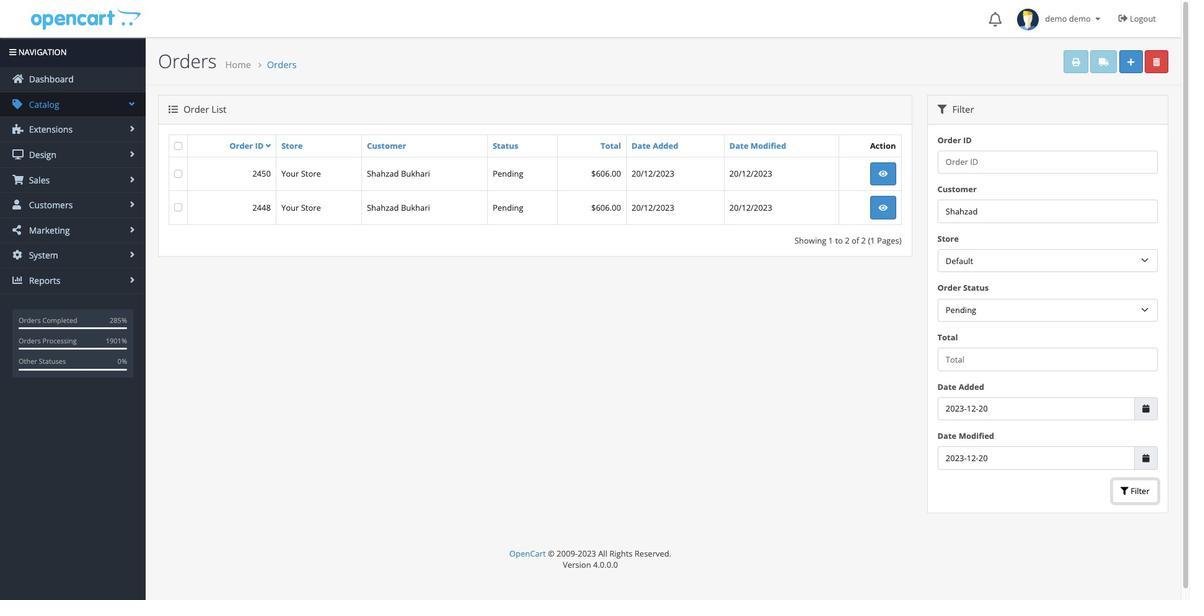 Task type: describe. For each thing, give the bounding box(es) containing it.
0 horizontal spatial customer
[[367, 140, 406, 151]]

Date Added text field
[[938, 397, 1136, 421]]

0 vertical spatial total
[[601, 140, 621, 151]]

Date Modified text field
[[938, 447, 1136, 470]]

your for 2450
[[281, 168, 299, 179]]

list
[[212, 103, 227, 116]]

2 2 from the left
[[862, 235, 866, 246]]

dashboard link
[[0, 67, 146, 92]]

0 horizontal spatial status
[[493, 140, 519, 151]]

status link
[[493, 140, 519, 151]]

bukhari for 2450
[[401, 168, 430, 179]]

orders link
[[267, 58, 297, 71]]

delete image
[[1154, 58, 1161, 66]]

opencart
[[510, 548, 546, 559]]

Customer text field
[[938, 200, 1158, 223]]

to
[[836, 235, 843, 246]]

pending for 2448
[[493, 202, 524, 213]]

filter image
[[1121, 488, 1129, 496]]

Order ID text field
[[938, 151, 1158, 174]]

demo demo image
[[1018, 9, 1039, 30]]

sales
[[27, 174, 50, 186]]

marketing link
[[0, 218, 146, 243]]

2 demo from the left
[[1070, 13, 1091, 24]]

reports
[[27, 275, 60, 286]]

1 vertical spatial date added
[[938, 381, 985, 392]]

sign out alt image
[[1119, 14, 1128, 23]]

0 horizontal spatial order id
[[230, 140, 264, 151]]

system link
[[0, 243, 146, 268]]

store link
[[281, 140, 303, 151]]

shahzad bukhari for 2450
[[367, 168, 430, 179]]

marketing
[[27, 224, 70, 236]]

2448
[[252, 202, 271, 213]]

shopping cart image
[[12, 175, 24, 185]]

bukhari for 2448
[[401, 202, 430, 213]]

pages)
[[878, 235, 902, 246]]

store right order id link
[[281, 140, 303, 151]]

2450
[[252, 168, 271, 179]]

1 vertical spatial date modified
[[938, 430, 995, 442]]

add new image
[[1128, 58, 1135, 66]]

©
[[548, 548, 555, 559]]

1 vertical spatial customer
[[938, 184, 977, 195]]

store down store link
[[301, 168, 321, 179]]

extensions
[[27, 124, 73, 135]]

orders for orders completed
[[19, 315, 41, 325]]

desktop image
[[12, 149, 24, 159]]

bell image
[[989, 12, 1002, 27]]

logout link
[[1110, 0, 1169, 37]]

rights
[[610, 548, 633, 559]]

all
[[599, 548, 608, 559]]

customer link
[[367, 140, 406, 151]]

0 vertical spatial modified
[[751, 140, 787, 151]]

dashboard
[[27, 73, 74, 85]]

4.0.0.0
[[593, 560, 618, 571]]

statuses
[[39, 357, 66, 366]]

tag image
[[12, 99, 24, 109]]

order id link
[[230, 140, 271, 151]]

home image
[[12, 74, 24, 84]]

other statuses
[[19, 357, 66, 366]]

filter for filter image
[[1129, 486, 1150, 497]]

1 2 from the left
[[845, 235, 850, 246]]

1
[[829, 235, 834, 246]]



Task type: vqa. For each thing, say whether or not it's contained in the screenshot.
the Customer link
yes



Task type: locate. For each thing, give the bounding box(es) containing it.
catalog
[[27, 98, 59, 110]]

total down order status
[[938, 332, 958, 343]]

$606.00 for 2450
[[592, 168, 621, 179]]

1 horizontal spatial status
[[964, 282, 989, 294]]

demo demo
[[1039, 13, 1094, 24]]

filter inside 'filter' button
[[1129, 486, 1150, 497]]

chart bar image
[[12, 275, 24, 285]]

orders up list image
[[158, 48, 217, 74]]

your
[[281, 168, 299, 179], [281, 202, 299, 213]]

1 vertical spatial added
[[959, 381, 985, 392]]

customers
[[27, 199, 73, 211]]

system
[[27, 250, 58, 261]]

2 bukhari from the top
[[401, 202, 430, 213]]

bukhari
[[401, 168, 430, 179], [401, 202, 430, 213]]

your store for 2450
[[281, 168, 321, 179]]

1 horizontal spatial total
[[938, 332, 958, 343]]

order id up 2450
[[230, 140, 264, 151]]

pending
[[493, 168, 524, 179], [493, 202, 524, 213]]

0 vertical spatial your store
[[281, 168, 321, 179]]

1 vertical spatial shahzad
[[367, 202, 399, 213]]

1901%
[[106, 336, 127, 345]]

0 horizontal spatial modified
[[751, 140, 787, 151]]

0 vertical spatial shahzad bukhari
[[367, 168, 430, 179]]

1 demo from the left
[[1046, 13, 1068, 24]]

calendar image
[[1143, 405, 1150, 413]]

view image down action
[[879, 170, 888, 178]]

pending for 2450
[[493, 168, 524, 179]]

date added
[[632, 140, 679, 151], [938, 381, 985, 392]]

1 vertical spatial bukhari
[[401, 202, 430, 213]]

orders processing
[[19, 336, 77, 345]]

view image for 2450
[[879, 170, 888, 178]]

home link
[[225, 58, 251, 71]]

2 left (1 in the right of the page
[[862, 235, 866, 246]]

added
[[653, 140, 679, 151], [959, 381, 985, 392]]

2 your from the top
[[281, 202, 299, 213]]

1 vertical spatial status
[[964, 282, 989, 294]]

1 horizontal spatial customer
[[938, 184, 977, 195]]

0 vertical spatial your
[[281, 168, 299, 179]]

0 vertical spatial date modified
[[730, 140, 787, 151]]

your store
[[281, 168, 321, 179], [281, 202, 321, 213]]

None checkbox
[[174, 142, 182, 150], [174, 204, 182, 212], [174, 142, 182, 150], [174, 204, 182, 212]]

2 shahzad from the top
[[367, 202, 399, 213]]

total link
[[601, 140, 621, 151]]

Total text field
[[938, 348, 1158, 371]]

0 horizontal spatial total
[[601, 140, 621, 151]]

285%
[[110, 315, 127, 325]]

1 vertical spatial $606.00
[[592, 202, 621, 213]]

total left date added 'link'
[[601, 140, 621, 151]]

status
[[493, 140, 519, 151], [964, 282, 989, 294]]

0 vertical spatial filter
[[950, 103, 975, 116]]

shahzad for 2450
[[367, 168, 399, 179]]

2 left of
[[845, 235, 850, 246]]

1 horizontal spatial order id
[[938, 134, 972, 145]]

0 horizontal spatial 2
[[845, 235, 850, 246]]

id
[[964, 134, 972, 145], [255, 140, 264, 151]]

2 shahzad bukhari from the top
[[367, 202, 430, 213]]

1 horizontal spatial modified
[[959, 430, 995, 442]]

your down store link
[[281, 168, 299, 179]]

demo left caret down icon
[[1070, 13, 1091, 24]]

0 horizontal spatial filter
[[950, 103, 975, 116]]

1 pending from the top
[[493, 168, 524, 179]]

0 horizontal spatial date modified
[[730, 140, 787, 151]]

order list
[[181, 103, 227, 116]]

of
[[852, 235, 860, 246]]

total
[[601, 140, 621, 151], [938, 332, 958, 343]]

showing 1 to 2 of 2 (1 pages)
[[795, 235, 902, 246]]

1 horizontal spatial filter
[[1129, 486, 1150, 497]]

demo demo link
[[1012, 0, 1110, 37]]

1 view image from the top
[[879, 170, 888, 178]]

1 shahzad from the top
[[367, 168, 399, 179]]

store up order status
[[938, 233, 959, 244]]

orders right home
[[267, 58, 297, 71]]

1 vertical spatial your
[[281, 202, 299, 213]]

filter
[[950, 103, 975, 116], [1129, 486, 1150, 497]]

1 horizontal spatial date added
[[938, 381, 985, 392]]

0 horizontal spatial added
[[653, 140, 679, 151]]

2 view image from the top
[[879, 204, 888, 212]]

20/12/2023
[[632, 168, 675, 179], [730, 168, 773, 179], [632, 202, 675, 213], [730, 202, 773, 213]]

1 vertical spatial pending
[[493, 202, 524, 213]]

shahzad bukhari for 2448
[[367, 202, 430, 213]]

filter right filter icon at the top of the page
[[950, 103, 975, 116]]

0 vertical spatial added
[[653, 140, 679, 151]]

modified
[[751, 140, 787, 151], [959, 430, 995, 442]]

order id
[[938, 134, 972, 145], [230, 140, 264, 151]]

$606.00
[[592, 168, 621, 179], [592, 202, 621, 213]]

your right 2448 at the top left
[[281, 202, 299, 213]]

customers link
[[0, 193, 146, 218]]

bars image
[[9, 48, 16, 56]]

your store right 2448 at the top left
[[281, 202, 321, 213]]

0 vertical spatial view image
[[879, 170, 888, 178]]

shahzad for 2448
[[367, 202, 399, 213]]

design link
[[0, 143, 146, 167]]

2 $606.00 from the top
[[592, 202, 621, 213]]

view image
[[879, 170, 888, 178], [879, 204, 888, 212]]

date modified link
[[730, 140, 787, 151]]

view image for 2448
[[879, 204, 888, 212]]

navigation
[[16, 47, 67, 58]]

design
[[27, 149, 56, 161]]

share alt image
[[12, 225, 24, 235]]

catalog link
[[0, 92, 146, 117]]

user image
[[12, 200, 24, 210]]

calendar image
[[1143, 454, 1150, 462]]

2 pending from the top
[[493, 202, 524, 213]]

filter for filter icon at the top of the page
[[950, 103, 975, 116]]

0 horizontal spatial date added
[[632, 140, 679, 151]]

orders
[[158, 48, 217, 74], [267, 58, 297, 71], [19, 315, 41, 325], [19, 336, 41, 345]]

0%
[[118, 357, 127, 366]]

opencart © 2009-2023 all rights reserved. version 4.0.0.0
[[510, 548, 672, 571]]

0 vertical spatial date added
[[632, 140, 679, 151]]

None checkbox
[[174, 170, 182, 178]]

0 horizontal spatial id
[[255, 140, 264, 151]]

1 vertical spatial view image
[[879, 204, 888, 212]]

1 horizontal spatial date modified
[[938, 430, 995, 442]]

demo right demo demo icon
[[1046, 13, 1068, 24]]

date added link
[[632, 140, 679, 151]]

2023
[[578, 548, 596, 559]]

(1
[[868, 235, 875, 246]]

orders completed
[[19, 315, 77, 325]]

filter button
[[1113, 480, 1158, 503]]

shahzad
[[367, 168, 399, 179], [367, 202, 399, 213]]

list image
[[169, 105, 178, 114]]

orders for orders processing
[[19, 336, 41, 345]]

1 vertical spatial total
[[938, 332, 958, 343]]

other
[[19, 357, 37, 366]]

orders up orders processing
[[19, 315, 41, 325]]

0 vertical spatial shahzad
[[367, 168, 399, 179]]

1 vertical spatial shahzad bukhari
[[367, 202, 430, 213]]

action
[[870, 140, 896, 151]]

logout
[[1130, 13, 1157, 24]]

processing
[[43, 336, 77, 345]]

reserved.
[[635, 548, 672, 559]]

1 bukhari from the top
[[401, 168, 430, 179]]

0 vertical spatial $606.00
[[592, 168, 621, 179]]

sales link
[[0, 168, 146, 192]]

showing
[[795, 235, 827, 246]]

customer
[[367, 140, 406, 151], [938, 184, 977, 195]]

opencart image
[[29, 7, 141, 30]]

date
[[632, 140, 651, 151], [730, 140, 749, 151], [938, 381, 957, 392], [938, 430, 957, 442]]

order status
[[938, 282, 989, 294]]

1 vertical spatial filter
[[1129, 486, 1150, 497]]

cog image
[[12, 250, 24, 260]]

your store for 2448
[[281, 202, 321, 213]]

filter image
[[938, 105, 947, 114]]

completed
[[43, 315, 77, 325]]

order id down filter icon at the top of the page
[[938, 134, 972, 145]]

demo
[[1046, 13, 1068, 24], [1070, 13, 1091, 24]]

0 vertical spatial status
[[493, 140, 519, 151]]

1 vertical spatial your store
[[281, 202, 321, 213]]

0 vertical spatial bukhari
[[401, 168, 430, 179]]

1 $606.00 from the top
[[592, 168, 621, 179]]

1 your store from the top
[[281, 168, 321, 179]]

puzzle piece image
[[12, 124, 24, 134]]

extensions link
[[0, 117, 146, 142]]

order
[[183, 103, 209, 116], [938, 134, 962, 145], [230, 140, 253, 151], [938, 282, 962, 294]]

version
[[563, 560, 591, 571]]

your for 2448
[[281, 202, 299, 213]]

store
[[281, 140, 303, 151], [301, 168, 321, 179], [301, 202, 321, 213], [938, 233, 959, 244]]

shahzad bukhari
[[367, 168, 430, 179], [367, 202, 430, 213]]

1 your from the top
[[281, 168, 299, 179]]

view image up pages)
[[879, 204, 888, 212]]

0 vertical spatial pending
[[493, 168, 524, 179]]

1 horizontal spatial 2
[[862, 235, 866, 246]]

caret down image
[[1094, 15, 1104, 23]]

0 horizontal spatial demo
[[1046, 13, 1068, 24]]

date modified
[[730, 140, 787, 151], [938, 430, 995, 442]]

0 vertical spatial customer
[[367, 140, 406, 151]]

home
[[225, 58, 251, 71]]

2
[[845, 235, 850, 246], [862, 235, 866, 246]]

opencart link
[[510, 548, 546, 559]]

$606.00 for 2448
[[592, 202, 621, 213]]

1 horizontal spatial added
[[959, 381, 985, 392]]

1 horizontal spatial demo
[[1070, 13, 1091, 24]]

1 horizontal spatial id
[[964, 134, 972, 145]]

reports link
[[0, 268, 146, 293]]

orders up other
[[19, 336, 41, 345]]

your store down store link
[[281, 168, 321, 179]]

2009-
[[557, 548, 578, 559]]

store right 2448 at the top left
[[301, 202, 321, 213]]

1 shahzad bukhari from the top
[[367, 168, 430, 179]]

filter down calendar icon
[[1129, 486, 1150, 497]]

1 vertical spatial modified
[[959, 430, 995, 442]]

orders for orders link
[[267, 58, 297, 71]]

2 your store from the top
[[281, 202, 321, 213]]



